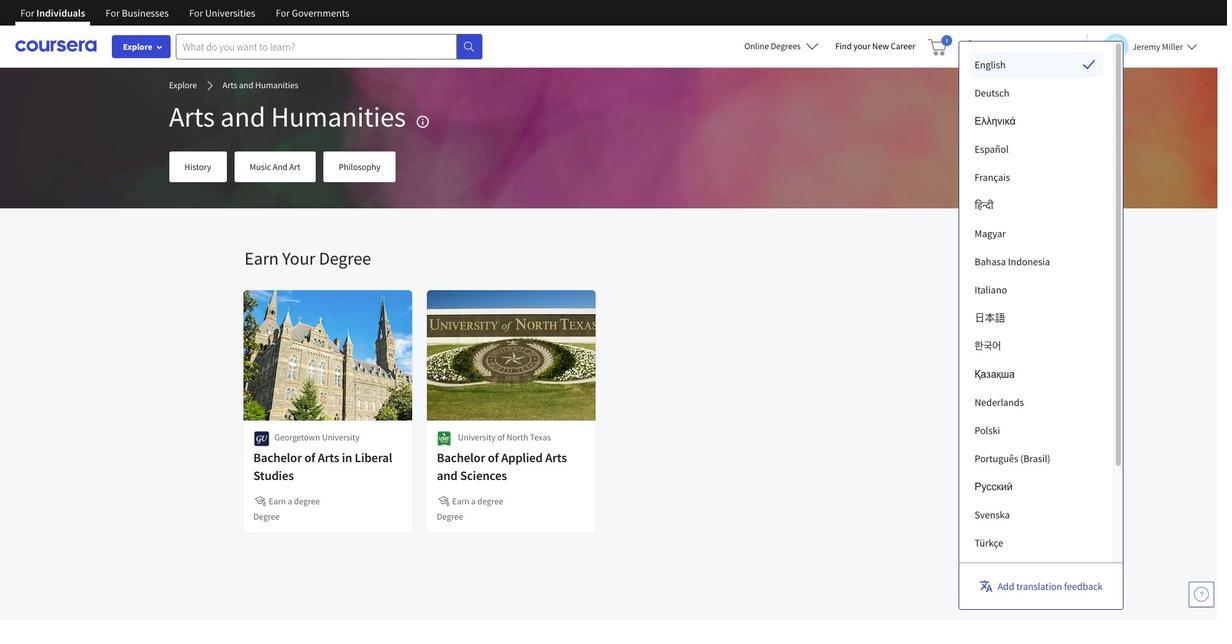 Task type: describe. For each thing, give the bounding box(es) containing it.
español
[[975, 143, 1009, 155]]

for businesses
[[106, 6, 169, 19]]

georgetown
[[275, 432, 320, 443]]

music and art
[[250, 161, 300, 172]]

arts down the explore link
[[169, 99, 215, 134]]

bachelor for sciences
[[437, 450, 486, 466]]

your
[[854, 40, 871, 52]]

english radio item
[[970, 52, 1104, 77]]

and right explore
[[239, 79, 254, 91]]

1 horizontal spatial degree
[[319, 247, 371, 270]]

art
[[289, 161, 300, 172]]

1 university from the left
[[322, 432, 360, 443]]

show notifications image
[[1055, 42, 1070, 57]]

help center image
[[1194, 587, 1210, 602]]

русский
[[975, 480, 1013, 493]]

for governments
[[276, 6, 350, 19]]

banner navigation
[[10, 0, 360, 35]]

한국어
[[975, 340, 1002, 352]]

coursera image
[[15, 36, 97, 56]]

nederlands
[[975, 396, 1024, 409]]

2 university from the left
[[458, 432, 496, 443]]

earn a degree for studies
[[269, 496, 320, 507]]

magyar
[[975, 227, 1006, 240]]

қазақша
[[975, 368, 1015, 380]]

businesses
[[122, 6, 169, 19]]

earn for bachelor of arts in liberal studies
[[269, 496, 286, 507]]

arts inside bachelor of arts in liberal studies
[[318, 450, 340, 466]]

outlined info action image
[[416, 114, 430, 129]]

add
[[998, 580, 1015, 593]]

music and art link
[[234, 151, 316, 182]]

history link
[[169, 151, 227, 182]]

earn for bachelor of applied arts and sciences
[[452, 496, 470, 507]]

0 vertical spatial humanities
[[255, 79, 298, 91]]

new
[[873, 40, 889, 52]]

bahasa
[[975, 255, 1006, 268]]

applied
[[501, 450, 543, 466]]

a for sciences
[[471, 496, 476, 507]]

bahasa indonesia
[[975, 255, 1051, 268]]

of for applied
[[488, 450, 499, 466]]

of for north
[[498, 432, 505, 443]]

add translation feedback
[[998, 580, 1103, 593]]

earn a degree for sciences
[[452, 496, 503, 507]]

degree for liberal
[[254, 511, 280, 522]]

career
[[891, 40, 916, 52]]

earn left your
[[245, 247, 279, 270]]

bachelor of arts in liberal studies
[[254, 450, 392, 483]]

日本語
[[975, 311, 1006, 324]]

deutsch
[[975, 86, 1010, 99]]

find
[[836, 40, 852, 52]]

music
[[250, 161, 271, 172]]

indonesia
[[1009, 255, 1051, 268]]

degree for studies
[[294, 496, 320, 507]]

find your new career
[[836, 40, 916, 52]]

and inside bachelor of applied arts and sciences
[[437, 467, 458, 483]]

0 vertical spatial arts and humanities
[[223, 79, 298, 91]]

universities
[[205, 6, 255, 19]]

liberal
[[355, 450, 392, 466]]

1 vertical spatial humanities
[[271, 99, 406, 134]]

earn your degree
[[245, 247, 371, 270]]



Task type: locate. For each thing, give the bounding box(es) containing it.
arts right explore
[[223, 79, 237, 91]]

georgetown university image
[[254, 431, 270, 447]]

a down studies on the bottom left of the page
[[288, 496, 292, 507]]

north
[[507, 432, 529, 443]]

arts
[[223, 79, 237, 91], [169, 99, 215, 134], [318, 450, 340, 466], [546, 450, 567, 466]]

bachelor for studies
[[254, 450, 302, 466]]

bachelor inside bachelor of applied arts and sciences
[[437, 450, 486, 466]]

1 earn a degree from the left
[[269, 496, 320, 507]]

history
[[184, 161, 211, 172]]

philosophy link
[[323, 151, 396, 182]]

and left the sciences
[[437, 467, 458, 483]]

ελληνικά
[[975, 114, 1016, 127]]

0 horizontal spatial earn a degree
[[269, 496, 320, 507]]

2 bachelor from the left
[[437, 450, 486, 466]]

for for universities
[[189, 6, 203, 19]]

earn a degree down studies on the bottom left of the page
[[269, 496, 320, 507]]

a for studies
[[288, 496, 292, 507]]

university of north texas image
[[437, 431, 451, 447]]

georgetown university
[[275, 432, 360, 443]]

earn a degree
[[269, 496, 320, 507], [452, 496, 503, 507]]

for for individuals
[[20, 6, 34, 19]]

2 degree from the left
[[478, 496, 503, 507]]

português (brasil)
[[975, 452, 1051, 465]]

1 for from the left
[[20, 6, 34, 19]]

sciences
[[460, 467, 507, 483]]

philosophy
[[339, 161, 381, 172]]

bachelor up studies on the bottom left of the page
[[254, 450, 302, 466]]

and left art
[[273, 161, 288, 172]]

degree for and
[[437, 511, 463, 522]]

1 vertical spatial english
[[975, 58, 1006, 71]]

türkçe
[[975, 536, 1004, 549]]

menu containing english
[[970, 52, 1104, 620]]

of
[[498, 432, 505, 443], [305, 450, 315, 466], [488, 450, 499, 466]]

2 for from the left
[[106, 6, 120, 19]]

0 vertical spatial english
[[982, 40, 1014, 53]]

english
[[982, 40, 1014, 53], [975, 58, 1006, 71]]

individuals
[[37, 6, 85, 19]]

italiano
[[975, 283, 1008, 296]]

0 horizontal spatial bachelor
[[254, 450, 302, 466]]

for
[[20, 6, 34, 19], [106, 6, 120, 19], [189, 6, 203, 19], [276, 6, 290, 19]]

and
[[239, 79, 254, 91], [221, 99, 266, 134], [273, 161, 288, 172], [437, 467, 458, 483]]

degree down the sciences
[[478, 496, 503, 507]]

and inside "link"
[[273, 161, 288, 172]]

shopping cart: 1 item image
[[929, 35, 953, 56]]

earn down the sciences
[[452, 496, 470, 507]]

0 horizontal spatial a
[[288, 496, 292, 507]]

of for arts
[[305, 450, 315, 466]]

of down georgetown university
[[305, 450, 315, 466]]

humanities
[[255, 79, 298, 91], [271, 99, 406, 134]]

earn a degree down the sciences
[[452, 496, 503, 507]]

of inside bachelor of applied arts and sciences
[[488, 450, 499, 466]]

polski
[[975, 424, 1001, 437]]

for universities
[[189, 6, 255, 19]]

bachelor inside bachelor of arts in liberal studies
[[254, 450, 302, 466]]

1 bachelor from the left
[[254, 450, 302, 466]]

for left universities
[[189, 6, 203, 19]]

and up music
[[221, 99, 266, 134]]

0 horizontal spatial university
[[322, 432, 360, 443]]

english inside button
[[982, 40, 1014, 53]]

arts left in
[[318, 450, 340, 466]]

2 horizontal spatial degree
[[437, 511, 463, 522]]

bachelor of applied arts and sciences
[[437, 450, 567, 483]]

a
[[288, 496, 292, 507], [471, 496, 476, 507]]

(brasil)
[[1021, 452, 1051, 465]]

university
[[322, 432, 360, 443], [458, 432, 496, 443]]

degree down bachelor of arts in liberal studies
[[294, 496, 320, 507]]

arts inside bachelor of applied arts and sciences
[[546, 450, 567, 466]]

1 vertical spatial arts and humanities
[[169, 99, 406, 134]]

earn
[[245, 247, 279, 270], [269, 496, 286, 507], [452, 496, 470, 507]]

studies
[[254, 467, 294, 483]]

for left governments
[[276, 6, 290, 19]]

university right university of north texas 'image' on the bottom
[[458, 432, 496, 443]]

of inside bachelor of arts in liberal studies
[[305, 450, 315, 466]]

for individuals
[[20, 6, 85, 19]]

a down the sciences
[[471, 496, 476, 507]]

your
[[282, 247, 316, 270]]

1 degree from the left
[[294, 496, 320, 507]]

1 horizontal spatial earn a degree
[[452, 496, 503, 507]]

university of north texas
[[458, 432, 551, 443]]

4 for from the left
[[276, 6, 290, 19]]

bachelor down university of north texas 'image' on the bottom
[[437, 450, 486, 466]]

degree
[[319, 247, 371, 270], [254, 511, 280, 522], [437, 511, 463, 522]]

1 horizontal spatial degree
[[478, 496, 503, 507]]

for left individuals
[[20, 6, 34, 19]]

0 horizontal spatial degree
[[294, 496, 320, 507]]

0 horizontal spatial degree
[[254, 511, 280, 522]]

degree right your
[[319, 247, 371, 270]]

1 horizontal spatial a
[[471, 496, 476, 507]]

for for businesses
[[106, 6, 120, 19]]

degree down the sciences
[[437, 511, 463, 522]]

português
[[975, 452, 1019, 465]]

français
[[975, 171, 1011, 184]]

for left businesses
[[106, 6, 120, 19]]

degree
[[294, 496, 320, 507], [478, 496, 503, 507]]

add translation feedback button
[[970, 574, 1114, 599]]

university up in
[[322, 432, 360, 443]]

in
[[342, 450, 352, 466]]

degree for sciences
[[478, 496, 503, 507]]

menu
[[970, 52, 1104, 620]]

3 for from the left
[[189, 6, 203, 19]]

1 horizontal spatial university
[[458, 432, 496, 443]]

find your new career link
[[829, 38, 922, 54]]

degree down studies on the bottom left of the page
[[254, 511, 280, 522]]

english button
[[959, 26, 1037, 67]]

english inside radio item
[[975, 58, 1006, 71]]

1 a from the left
[[288, 496, 292, 507]]

of left north
[[498, 432, 505, 443]]

bachelor
[[254, 450, 302, 466], [437, 450, 486, 466]]

svenska
[[975, 508, 1010, 521]]

for for governments
[[276, 6, 290, 19]]

of up the sciences
[[488, 450, 499, 466]]

feedback
[[1065, 580, 1103, 593]]

2 a from the left
[[471, 496, 476, 507]]

texas
[[530, 432, 551, 443]]

None search field
[[176, 34, 483, 59]]

earn your degree carousel element
[[238, 208, 974, 577]]

translation
[[1017, 580, 1063, 593]]

1 horizontal spatial bachelor
[[437, 450, 486, 466]]

earn down studies on the bottom left of the page
[[269, 496, 286, 507]]

explore link
[[169, 79, 197, 93]]

arts down texas
[[546, 450, 567, 466]]

2 earn a degree from the left
[[452, 496, 503, 507]]

arts and humanities
[[223, 79, 298, 91], [169, 99, 406, 134]]

हिन्दी
[[975, 199, 994, 212]]

governments
[[292, 6, 350, 19]]

explore
[[169, 79, 197, 91]]

most popular courses carousel element
[[245, 577, 974, 620]]



Task type: vqa. For each thing, say whether or not it's contained in the screenshot.
'day'
no



